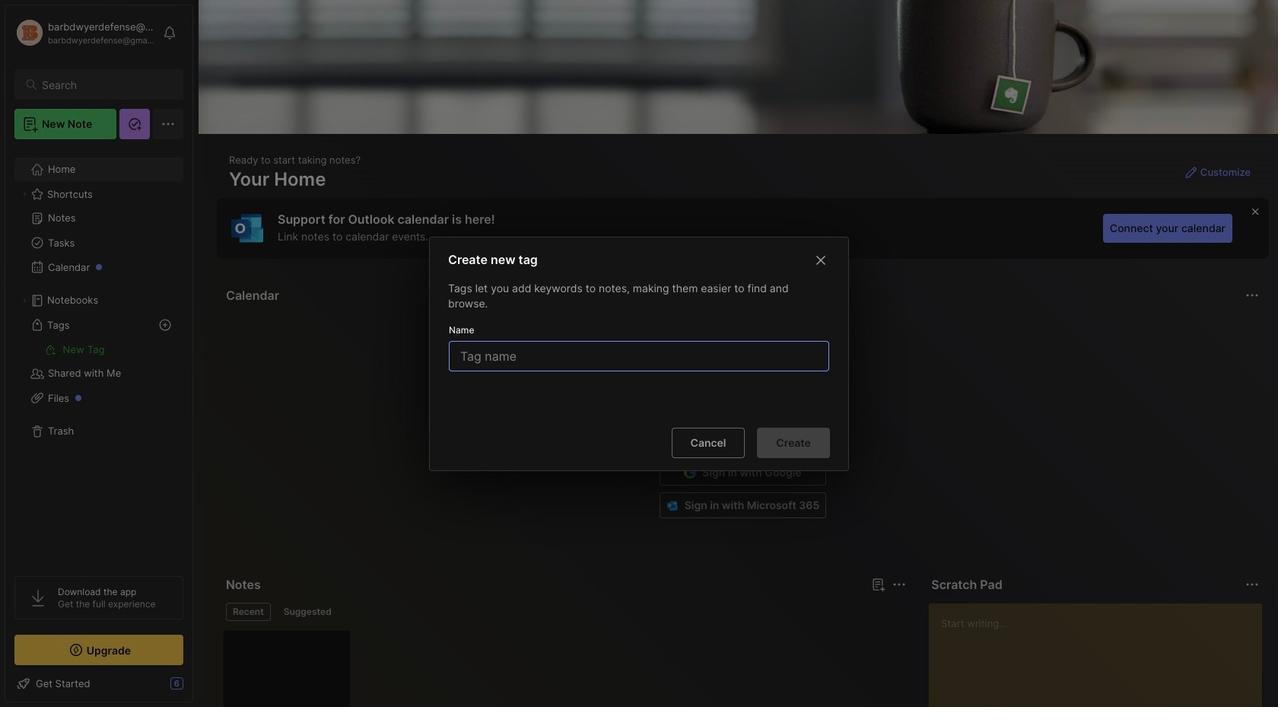 Task type: describe. For each thing, give the bounding box(es) containing it.
expand notebooks image
[[20, 296, 29, 305]]

close image
[[812, 251, 830, 269]]

main element
[[0, 0, 198, 707]]

group inside tree
[[14, 337, 183, 362]]

Tag name text field
[[459, 341, 823, 370]]

1 tab from the left
[[226, 603, 271, 621]]



Task type: vqa. For each thing, say whether or not it's contained in the screenshot.
Expand Notebooks image
yes



Task type: locate. For each thing, give the bounding box(es) containing it.
tab
[[226, 603, 271, 621], [277, 603, 338, 621]]

None search field
[[42, 75, 170, 94]]

1 horizontal spatial tab
[[277, 603, 338, 621]]

0 horizontal spatial tab
[[226, 603, 271, 621]]

none search field inside main "element"
[[42, 75, 170, 94]]

tree
[[5, 148, 193, 562]]

tab list
[[226, 603, 904, 621]]

Search text field
[[42, 78, 170, 92]]

group
[[14, 337, 183, 362]]

tree inside main "element"
[[5, 148, 193, 562]]

2 tab from the left
[[277, 603, 338, 621]]

Start writing… text field
[[942, 604, 1262, 707]]



